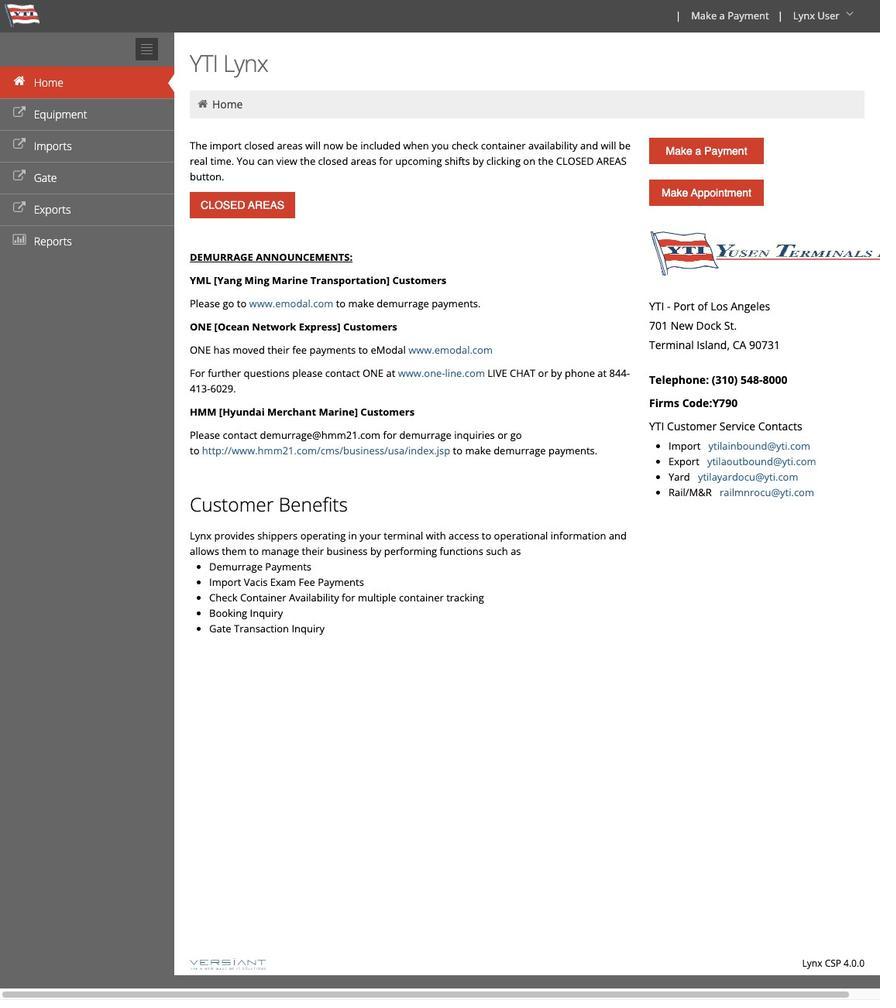 Task type: describe. For each thing, give the bounding box(es) containing it.
ming
[[245, 273, 269, 287]]

www.one-
[[398, 366, 445, 380]]

firms
[[649, 396, 680, 411]]

customers for one [ocean network express] customers
[[343, 320, 397, 334]]

areas
[[597, 154, 627, 168]]

please go to www.emodal.com to make demurrage payments.
[[190, 297, 481, 311]]

container inside the import closed areas will now be included when you check container availability and will be real time.  you can view the closed areas for upcoming shifts by clicking on the closed areas button.
[[481, 139, 526, 153]]

gate link
[[0, 162, 174, 194]]

contact inside please contact demurrage@hmm21.com for demurrage inquiries or go to
[[223, 428, 257, 442]]

fee
[[292, 343, 307, 357]]

import inside lynx provides shippers operating in your terminal with access to operational information and allows them to manage their business by performing functions such as demurrage payments import vacis exam fee payments check container availability for multiple container tracking booking inquiry gate transaction inquiry
[[209, 576, 241, 590]]

one has moved their fee payments to emodal www.emodal.com
[[190, 343, 493, 357]]

one for one has moved their fee payments to emodal www.emodal.com
[[190, 343, 211, 357]]

1 the from the left
[[300, 154, 315, 168]]

one [ocean network express] customers
[[190, 320, 397, 334]]

0 vertical spatial make a payment
[[691, 9, 769, 22]]

1 at from the left
[[386, 366, 395, 380]]

and inside the import closed areas will now be included when you check container availability and will be real time.  you can view the closed areas for upcoming shifts by clicking on the closed areas button.
[[580, 139, 598, 153]]

to down transportation]
[[336, 297, 346, 311]]

go inside please contact demurrage@hmm21.com for demurrage inquiries or go to
[[510, 428, 522, 442]]

view
[[276, 154, 297, 168]]

emodal
[[371, 343, 406, 357]]

included
[[360, 139, 401, 153]]

now
[[323, 139, 343, 153]]

los
[[711, 299, 728, 314]]

questions
[[244, 366, 290, 380]]

[hyundai
[[219, 405, 265, 419]]

manage
[[261, 545, 299, 559]]

multiple
[[358, 591, 396, 605]]

railmnrocu@yti.com
[[720, 486, 814, 500]]

island,
[[697, 338, 730, 353]]

versiant image
[[190, 959, 266, 971]]

for inside lynx provides shippers operating in your terminal with access to operational information and allows them to manage their business by performing functions such as demurrage payments import vacis exam fee payments check container availability for multiple container tracking booking inquiry gate transaction inquiry
[[342, 591, 355, 605]]

2 be from the left
[[619, 139, 631, 153]]

gate inside gate link
[[34, 170, 57, 185]]

or inside please contact demurrage@hmm21.com for demurrage inquiries or go to
[[498, 428, 508, 442]]

new
[[671, 318, 693, 333]]

express]
[[299, 320, 341, 334]]

when
[[403, 139, 429, 153]]

yti - port of los angeles 701 new dock st. terminal island, ca 90731
[[649, 299, 780, 353]]

hmm [hyundai merchant marine] customers
[[190, 405, 415, 419]]

0 vertical spatial payment
[[728, 9, 769, 22]]

at inside live chat or by phone at 844- 413-6029.
[[598, 366, 607, 380]]

to left emodal at the top left of page
[[358, 343, 368, 357]]

lynx csp 4.0.0
[[802, 958, 865, 971]]

http://www.hmm21.com/cms/business/usa/index.jsp link
[[202, 444, 450, 458]]

availability
[[528, 139, 578, 153]]

shippers
[[257, 529, 298, 543]]

lynx user link
[[786, 0, 863, 33]]

1 horizontal spatial www.emodal.com
[[408, 343, 493, 357]]

transaction
[[234, 622, 289, 636]]

tracking
[[446, 591, 484, 605]]

you
[[432, 139, 449, 153]]

import
[[210, 139, 242, 153]]

yml [yang ming marine transportation] customers
[[190, 273, 447, 287]]

0 vertical spatial customers
[[392, 273, 447, 287]]

you
[[237, 154, 255, 168]]

chat
[[510, 366, 536, 380]]

1 vertical spatial make a payment
[[666, 145, 747, 157]]

1 vertical spatial closed
[[318, 154, 348, 168]]

6029.
[[210, 382, 236, 396]]

one for one [ocean network express] customers
[[190, 320, 212, 334]]

please for please go to www.emodal.com to make demurrage payments.
[[190, 297, 220, 311]]

0 vertical spatial make
[[691, 9, 717, 22]]

make appointment
[[662, 187, 752, 199]]

1 vertical spatial a
[[695, 145, 701, 157]]

container inside lynx provides shippers operating in your terminal with access to operational information and allows them to manage their business by performing functions such as demurrage payments import vacis exam fee payments check container availability for multiple container tracking booking inquiry gate transaction inquiry
[[399, 591, 444, 605]]

0 horizontal spatial home link
[[0, 67, 174, 98]]

imports link
[[0, 130, 174, 162]]

make for make appointment link on the right of page
[[662, 187, 688, 199]]

ca
[[733, 338, 746, 353]]

can
[[257, 154, 274, 168]]

for further questions please contact one at www.one-line.com
[[190, 366, 485, 380]]

line.com
[[445, 366, 485, 380]]

upcoming
[[395, 154, 442, 168]]

for
[[190, 366, 205, 380]]

http://www.hmm21.com/cms/business/usa/index.jsp
[[202, 444, 450, 458]]

1 horizontal spatial a
[[719, 9, 725, 22]]

telephone: (310) 548-8000
[[649, 373, 788, 387]]

for inside the import closed areas will now be included when you check container availability and will be real time.  you can view the closed areas for upcoming shifts by clicking on the closed areas button.
[[379, 154, 393, 168]]

exports link
[[0, 194, 174, 225]]

import inside yti customer service contacts import ytilainbound@yti.com export ytilaoutbound@yti.com yard ytilayardocu@yti.com rail/m&r railmnrocu@yti.com
[[669, 439, 701, 453]]

merchant
[[267, 405, 316, 419]]

availability
[[289, 591, 339, 605]]

external link image
[[12, 108, 27, 119]]

make for make a payment "link" to the bottom
[[666, 145, 692, 157]]

live chat or by phone at 844- 413-6029.
[[190, 366, 630, 396]]

1 vertical spatial make a payment link
[[649, 138, 764, 164]]

1 be from the left
[[346, 139, 358, 153]]

lynx user
[[793, 9, 840, 22]]

yti for yti customer service contacts import ytilainbound@yti.com export ytilaoutbound@yti.com yard ytilayardocu@yti.com rail/m&r railmnrocu@yti.com
[[649, 419, 664, 434]]

home image
[[196, 98, 210, 109]]

to down 'inquiries'
[[453, 444, 463, 458]]

0 vertical spatial home
[[34, 75, 64, 90]]

844-
[[609, 366, 630, 380]]

operating
[[300, 529, 346, 543]]

-
[[667, 299, 671, 314]]

to up [ocean
[[237, 297, 247, 311]]

please for please contact demurrage@hmm21.com for demurrage inquiries or go to
[[190, 428, 220, 442]]

90731
[[749, 338, 780, 353]]

benefits
[[279, 492, 348, 518]]

lynx for lynx csp 4.0.0
[[802, 958, 822, 971]]

your
[[360, 529, 381, 543]]

phone
[[565, 366, 595, 380]]

8000
[[763, 373, 788, 387]]

2 | from the left
[[778, 9, 783, 22]]

on
[[523, 154, 535, 168]]

external link image for exports
[[12, 203, 27, 214]]

booking
[[209, 607, 247, 621]]

as
[[511, 545, 521, 559]]

hmm
[[190, 405, 217, 419]]

functions
[[440, 545, 483, 559]]



Task type: vqa. For each thing, say whether or not it's contained in the screenshot.
ytilayardocu@yti.com link
yes



Task type: locate. For each thing, give the bounding box(es) containing it.
telephone:
[[649, 373, 709, 387]]

2 vertical spatial demurrage
[[494, 444, 546, 458]]

0 horizontal spatial payments.
[[432, 297, 481, 311]]

closed
[[244, 139, 274, 153], [318, 154, 348, 168]]

payments up the exam
[[265, 560, 311, 574]]

yti down firms
[[649, 419, 664, 434]]

make a payment link
[[684, 0, 775, 33], [649, 138, 764, 164]]

home right home icon on the top
[[212, 97, 243, 112]]

moved
[[233, 343, 265, 357]]

www.emodal.com down the "marine"
[[249, 297, 333, 311]]

home image
[[12, 76, 27, 87]]

firms code:y790
[[649, 396, 738, 411]]

one down emodal at the top left of page
[[363, 366, 384, 380]]

at down emodal at the top left of page
[[386, 366, 395, 380]]

demurrage up http://www.hmm21.com/cms/business/usa/index.jsp to make demurrage payments.
[[399, 428, 452, 442]]

lynx for lynx provides shippers operating in your terminal with access to operational information and allows them to manage their business by performing functions such as demurrage payments import vacis exam fee payments check container availability for multiple container tracking booking inquiry gate transaction inquiry
[[190, 529, 212, 543]]

payments
[[309, 343, 356, 357]]

make down 'inquiries'
[[465, 444, 491, 458]]

go down [yang
[[223, 297, 234, 311]]

1 vertical spatial payment
[[704, 145, 747, 157]]

yml
[[190, 273, 211, 287]]

1 vertical spatial customers
[[343, 320, 397, 334]]

1 vertical spatial payments
[[318, 576, 364, 590]]

0 vertical spatial payments.
[[432, 297, 481, 311]]

inquiry down availability
[[292, 622, 325, 636]]

0 vertical spatial make
[[348, 297, 374, 311]]

1 horizontal spatial the
[[538, 154, 554, 168]]

1 horizontal spatial be
[[619, 139, 631, 153]]

exam
[[270, 576, 296, 590]]

network
[[252, 320, 296, 334]]

2 vertical spatial by
[[370, 545, 381, 559]]

1 will from the left
[[305, 139, 321, 153]]

areas up view
[[277, 139, 303, 153]]

1 vertical spatial yti
[[649, 299, 664, 314]]

0 vertical spatial inquiry
[[250, 607, 283, 621]]

please down yml
[[190, 297, 220, 311]]

of
[[698, 299, 708, 314]]

1 horizontal spatial their
[[302, 545, 324, 559]]

dock
[[696, 318, 721, 333]]

1 vertical spatial www.emodal.com
[[408, 343, 493, 357]]

will left now
[[305, 139, 321, 153]]

1 horizontal spatial |
[[778, 9, 783, 22]]

customers right transportation]
[[392, 273, 447, 287]]

further
[[208, 366, 241, 380]]

2 vertical spatial yti
[[649, 419, 664, 434]]

container left tracking
[[399, 591, 444, 605]]

to up such
[[482, 529, 491, 543]]

st.
[[724, 318, 737, 333]]

with
[[426, 529, 446, 543]]

ytilaoutbound@yti.com link
[[707, 455, 816, 469]]

2 please from the top
[[190, 428, 220, 442]]

the import closed areas will now be included when you check container availability and will be real time.  you can view the closed areas for upcoming shifts by clicking on the closed areas button.
[[190, 139, 631, 184]]

1 horizontal spatial customer
[[667, 419, 717, 434]]

to inside please contact demurrage@hmm21.com for demurrage inquiries or go to
[[190, 444, 199, 458]]

and right information
[[609, 529, 627, 543]]

www.emodal.com link for to make demurrage payments.
[[249, 297, 333, 311]]

areas
[[277, 139, 303, 153], [351, 154, 377, 168]]

0 vertical spatial make a payment link
[[684, 0, 775, 33]]

0 horizontal spatial closed
[[244, 139, 274, 153]]

be right now
[[346, 139, 358, 153]]

0 horizontal spatial will
[[305, 139, 321, 153]]

payment up appointment
[[704, 145, 747, 157]]

customers
[[392, 273, 447, 287], [343, 320, 397, 334], [361, 405, 415, 419]]

import up the check
[[209, 576, 241, 590]]

time.
[[210, 154, 234, 168]]

external link image for gate
[[12, 171, 27, 182]]

2 external link image from the top
[[12, 171, 27, 182]]

for left multiple
[[342, 591, 355, 605]]

in
[[348, 529, 357, 543]]

0 horizontal spatial at
[[386, 366, 395, 380]]

demurrage@hmm21.com
[[260, 428, 381, 442]]

gate down booking
[[209, 622, 231, 636]]

to down "hmm"
[[190, 444, 199, 458]]

external link image inside imports link
[[12, 139, 27, 150]]

import up 'export'
[[669, 439, 701, 453]]

their inside lynx provides shippers operating in your terminal with access to operational information and allows them to manage their business by performing functions such as demurrage payments import vacis exam fee payments check container availability for multiple container tracking booking inquiry gate transaction inquiry
[[302, 545, 324, 559]]

for inside please contact demurrage@hmm21.com for demurrage inquiries or go to
[[383, 428, 397, 442]]

1 horizontal spatial or
[[538, 366, 548, 380]]

1 vertical spatial demurrage
[[399, 428, 452, 442]]

1 external link image from the top
[[12, 139, 27, 150]]

1 vertical spatial one
[[190, 343, 211, 357]]

please inside please contact demurrage@hmm21.com for demurrage inquiries or go to
[[190, 428, 220, 442]]

2 vertical spatial one
[[363, 366, 384, 380]]

0 vertical spatial their
[[267, 343, 290, 357]]

2 vertical spatial external link image
[[12, 203, 27, 214]]

0 vertical spatial gate
[[34, 170, 57, 185]]

angle down image
[[842, 9, 858, 19]]

customers for hmm [hyundai merchant marine] customers
[[361, 405, 415, 419]]

0 horizontal spatial make
[[348, 297, 374, 311]]

0 horizontal spatial and
[[580, 139, 598, 153]]

inquiry down container on the bottom of page
[[250, 607, 283, 621]]

by inside the import closed areas will now be included when you check container availability and will be real time.  you can view the closed areas for upcoming shifts by clicking on the closed areas button.
[[473, 154, 484, 168]]

|
[[676, 9, 681, 22], [778, 9, 783, 22]]

one left has
[[190, 343, 211, 357]]

the right view
[[300, 154, 315, 168]]

contact
[[325, 366, 360, 380], [223, 428, 257, 442]]

1 vertical spatial customer
[[190, 492, 274, 518]]

0 horizontal spatial areas
[[277, 139, 303, 153]]

for
[[379, 154, 393, 168], [383, 428, 397, 442], [342, 591, 355, 605]]

payment
[[728, 9, 769, 22], [704, 145, 747, 157]]

be up areas
[[619, 139, 631, 153]]

container
[[481, 139, 526, 153], [399, 591, 444, 605]]

www.emodal.com link for one has moved their fee payments to emodal www.emodal.com
[[408, 343, 493, 357]]

None submit
[[190, 192, 295, 218]]

real
[[190, 154, 208, 168]]

0 horizontal spatial by
[[370, 545, 381, 559]]

2 will from the left
[[601, 139, 616, 153]]

external link image for imports
[[12, 139, 27, 150]]

external link image
[[12, 139, 27, 150], [12, 171, 27, 182], [12, 203, 27, 214]]

home link right home icon on the top
[[212, 97, 243, 112]]

0 horizontal spatial their
[[267, 343, 290, 357]]

1 horizontal spatial import
[[669, 439, 701, 453]]

or right 'chat'
[[538, 366, 548, 380]]

and inside lynx provides shippers operating in your terminal with access to operational information and allows them to manage their business by performing functions such as demurrage payments import vacis exam fee payments check container availability for multiple container tracking booking inquiry gate transaction inquiry
[[609, 529, 627, 543]]

1 horizontal spatial contact
[[325, 366, 360, 380]]

contact down [hyundai
[[223, 428, 257, 442]]

lynx for lynx user
[[793, 9, 815, 22]]

their left fee
[[267, 343, 290, 357]]

3 external link image from the top
[[12, 203, 27, 214]]

one left [ocean
[[190, 320, 212, 334]]

gate inside lynx provides shippers operating in your terminal with access to operational information and allows them to manage their business by performing functions such as demurrage payments import vacis exam fee payments check container availability for multiple container tracking booking inquiry gate transaction inquiry
[[209, 622, 231, 636]]

operational
[[494, 529, 548, 543]]

0 horizontal spatial payments
[[265, 560, 311, 574]]

customers down live chat or by phone at 844- 413-6029.
[[361, 405, 415, 419]]

contacts
[[758, 419, 802, 434]]

yti lynx
[[190, 47, 268, 79]]

demurrage announcements:
[[190, 250, 353, 264]]

make
[[348, 297, 374, 311], [465, 444, 491, 458]]

payments up availability
[[318, 576, 364, 590]]

0 vertical spatial by
[[473, 154, 484, 168]]

reports link
[[0, 225, 174, 257]]

at left 844- in the right top of the page
[[598, 366, 607, 380]]

0 vertical spatial yti
[[190, 47, 218, 79]]

0 vertical spatial closed
[[244, 139, 274, 153]]

external link image inside exports link
[[12, 203, 27, 214]]

check
[[209, 591, 237, 605]]

www.emodal.com link down the "marine"
[[249, 297, 333, 311]]

by
[[473, 154, 484, 168], [551, 366, 562, 380], [370, 545, 381, 559]]

equipment
[[34, 107, 87, 122]]

yti left -
[[649, 299, 664, 314]]

[yang
[[214, 273, 242, 287]]

1 vertical spatial areas
[[351, 154, 377, 168]]

areas down included
[[351, 154, 377, 168]]

business
[[327, 545, 368, 559]]

demurrage inside please contact demurrage@hmm21.com for demurrage inquiries or go to
[[399, 428, 452, 442]]

1 horizontal spatial gate
[[209, 622, 231, 636]]

1 horizontal spatial home
[[212, 97, 243, 112]]

2 at from the left
[[598, 366, 607, 380]]

0 vertical spatial payments
[[265, 560, 311, 574]]

terminal
[[649, 338, 694, 353]]

demurrage up emodal at the top left of page
[[377, 297, 429, 311]]

0 vertical spatial contact
[[325, 366, 360, 380]]

information
[[551, 529, 606, 543]]

clicking
[[486, 154, 521, 168]]

the
[[190, 139, 207, 153]]

their down operating
[[302, 545, 324, 559]]

yti for yti - port of los angeles 701 new dock st. terminal island, ca 90731
[[649, 299, 664, 314]]

contact down one has moved their fee payments to emodal www.emodal.com
[[325, 366, 360, 380]]

container up clicking
[[481, 139, 526, 153]]

customer benefits
[[190, 492, 348, 518]]

them
[[222, 545, 247, 559]]

rail/m&r
[[669, 486, 712, 500]]

2 the from the left
[[538, 154, 554, 168]]

announcements:
[[256, 250, 353, 264]]

external link image inside gate link
[[12, 171, 27, 182]]

0 horizontal spatial home
[[34, 75, 64, 90]]

yti for yti lynx
[[190, 47, 218, 79]]

0 vertical spatial import
[[669, 439, 701, 453]]

ytilayardocu@yti.com link
[[698, 470, 798, 484]]

for down included
[[379, 154, 393, 168]]

www.one-line.com link
[[398, 366, 485, 380]]

please down "hmm"
[[190, 428, 220, 442]]

0 vertical spatial or
[[538, 366, 548, 380]]

4.0.0
[[844, 958, 865, 971]]

0 horizontal spatial a
[[695, 145, 701, 157]]

www.emodal.com link up www.one-line.com link
[[408, 343, 493, 357]]

1 horizontal spatial payments.
[[549, 444, 598, 458]]

1 vertical spatial gate
[[209, 622, 231, 636]]

1 horizontal spatial www.emodal.com link
[[408, 343, 493, 357]]

1 horizontal spatial at
[[598, 366, 607, 380]]

0 vertical spatial a
[[719, 9, 725, 22]]

1 vertical spatial their
[[302, 545, 324, 559]]

0 horizontal spatial or
[[498, 428, 508, 442]]

1 vertical spatial contact
[[223, 428, 257, 442]]

413-
[[190, 382, 210, 396]]

www.emodal.com up www.one-line.com link
[[408, 343, 493, 357]]

ytilainbound@yti.com link
[[709, 439, 810, 453]]

or inside live chat or by phone at 844- 413-6029.
[[538, 366, 548, 380]]

closed down now
[[318, 154, 348, 168]]

0 vertical spatial container
[[481, 139, 526, 153]]

closed up can
[[244, 139, 274, 153]]

0 horizontal spatial customer
[[190, 492, 274, 518]]

www.emodal.com
[[249, 297, 333, 311], [408, 343, 493, 357]]

1 horizontal spatial make
[[465, 444, 491, 458]]

demurrage
[[190, 250, 253, 264]]

home link up equipment
[[0, 67, 174, 98]]

1 | from the left
[[676, 9, 681, 22]]

1 vertical spatial payments.
[[549, 444, 598, 458]]

1 vertical spatial go
[[510, 428, 522, 442]]

1 horizontal spatial areas
[[351, 154, 377, 168]]

inquiries
[[454, 428, 495, 442]]

lynx provides shippers operating in your terminal with access to operational information and allows them to manage their business by performing functions such as demurrage payments import vacis exam fee payments check container availability for multiple container tracking booking inquiry gate transaction inquiry
[[190, 529, 627, 636]]

by down your
[[370, 545, 381, 559]]

the right on
[[538, 154, 554, 168]]

1 vertical spatial by
[[551, 366, 562, 380]]

yard
[[669, 470, 690, 484]]

lynx inside lynx provides shippers operating in your terminal with access to operational information and allows them to manage their business by performing functions such as demurrage payments import vacis exam fee payments check container availability for multiple container tracking booking inquiry gate transaction inquiry
[[190, 529, 212, 543]]

0 vertical spatial customer
[[667, 419, 717, 434]]

0 vertical spatial one
[[190, 320, 212, 334]]

0 horizontal spatial contact
[[223, 428, 257, 442]]

at
[[386, 366, 395, 380], [598, 366, 607, 380]]

payment left lynx user on the right top of page
[[728, 9, 769, 22]]

2 horizontal spatial by
[[551, 366, 562, 380]]

make down transportation]
[[348, 297, 374, 311]]

by inside live chat or by phone at 844- 413-6029.
[[551, 366, 562, 380]]

imports
[[34, 139, 72, 153]]

http://www.hmm21.com/cms/business/usa/index.jsp to make demurrage payments.
[[202, 444, 598, 458]]

0 vertical spatial demurrage
[[377, 297, 429, 311]]

1 vertical spatial www.emodal.com link
[[408, 343, 493, 357]]

appointment
[[691, 187, 752, 199]]

1 vertical spatial make
[[666, 145, 692, 157]]

home right home image
[[34, 75, 64, 90]]

import
[[669, 439, 701, 453], [209, 576, 241, 590]]

1 please from the top
[[190, 297, 220, 311]]

customer inside yti customer service contacts import ytilainbound@yti.com export ytilaoutbound@yti.com yard ytilayardocu@yti.com rail/m&r railmnrocu@yti.com
[[667, 419, 717, 434]]

railmnrocu@yti.com link
[[720, 486, 814, 500]]

and up closed
[[580, 139, 598, 153]]

container
[[240, 591, 286, 605]]

0 horizontal spatial be
[[346, 139, 358, 153]]

yti inside the yti - port of los angeles 701 new dock st. terminal island, ca 90731
[[649, 299, 664, 314]]

1 horizontal spatial inquiry
[[292, 622, 325, 636]]

transportation]
[[310, 273, 390, 287]]

by left the phone at the top right
[[551, 366, 562, 380]]

or right 'inquiries'
[[498, 428, 508, 442]]

customer down firms code:y790
[[667, 419, 717, 434]]

customers up emodal at the top left of page
[[343, 320, 397, 334]]

button.
[[190, 170, 224, 184]]

demurrage
[[209, 560, 263, 574]]

to right them
[[249, 545, 259, 559]]

by down check
[[473, 154, 484, 168]]

1 vertical spatial home
[[212, 97, 243, 112]]

701
[[649, 318, 668, 333]]

0 vertical spatial areas
[[277, 139, 303, 153]]

for up http://www.hmm21.com/cms/business/usa/index.jsp to make demurrage payments.
[[383, 428, 397, 442]]

make appointment link
[[649, 180, 764, 206]]

customer up provides in the bottom left of the page
[[190, 492, 274, 518]]

0 horizontal spatial |
[[676, 9, 681, 22]]

equipment link
[[0, 98, 174, 130]]

yti up home icon on the top
[[190, 47, 218, 79]]

2 vertical spatial make
[[662, 187, 688, 199]]

check
[[452, 139, 478, 153]]

performing
[[384, 545, 437, 559]]

0 vertical spatial www.emodal.com
[[249, 297, 333, 311]]

closed
[[556, 154, 594, 168]]

access
[[449, 529, 479, 543]]

will up areas
[[601, 139, 616, 153]]

1 horizontal spatial container
[[481, 139, 526, 153]]

0 vertical spatial www.emodal.com link
[[249, 297, 333, 311]]

1 horizontal spatial and
[[609, 529, 627, 543]]

1 horizontal spatial home link
[[212, 97, 243, 112]]

make inside make appointment link
[[662, 187, 688, 199]]

1 horizontal spatial payments
[[318, 576, 364, 590]]

go right 'inquiries'
[[510, 428, 522, 442]]

0 vertical spatial for
[[379, 154, 393, 168]]

0 horizontal spatial import
[[209, 576, 241, 590]]

1 vertical spatial make
[[465, 444, 491, 458]]

user
[[818, 9, 840, 22]]

0 horizontal spatial the
[[300, 154, 315, 168]]

demurrage down 'inquiries'
[[494, 444, 546, 458]]

0 vertical spatial go
[[223, 297, 234, 311]]

548-
[[741, 373, 763, 387]]

gate up exports
[[34, 170, 57, 185]]

bar chart image
[[12, 235, 27, 246]]

yti inside yti customer service contacts import ytilainbound@yti.com export ytilaoutbound@yti.com yard ytilayardocu@yti.com rail/m&r railmnrocu@yti.com
[[649, 419, 664, 434]]

shifts
[[445, 154, 470, 168]]

1 horizontal spatial by
[[473, 154, 484, 168]]

by inside lynx provides shippers operating in your terminal with access to operational information and allows them to manage their business by performing functions such as demurrage payments import vacis exam fee payments check container availability for multiple container tracking booking inquiry gate transaction inquiry
[[370, 545, 381, 559]]

vacis
[[244, 576, 268, 590]]

0 horizontal spatial inquiry
[[250, 607, 283, 621]]



